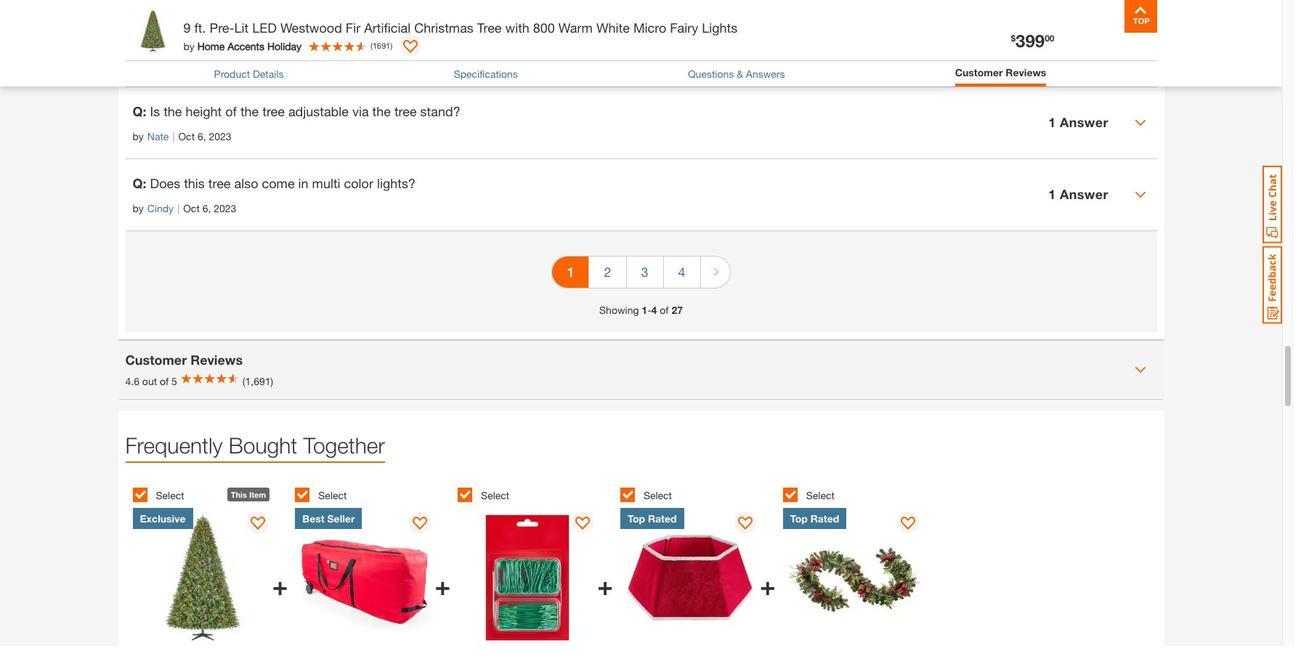 Task type: locate. For each thing, give the bounding box(es) containing it.
2 horizontal spatial the
[[372, 103, 391, 119]]

tree right this at the left top of the page
[[208, 175, 231, 191]]

top inside 5 / 5 group
[[790, 512, 808, 525]]

+ inside '3 / 5' group
[[598, 570, 613, 601]]

+ inside 1 / 5 group
[[272, 570, 288, 601]]

2 rated from the left
[[811, 512, 840, 525]]

tree
[[477, 20, 502, 36]]

answers
[[746, 67, 785, 80]]

customer reviews down the $
[[955, 66, 1047, 78]]

1 vertical spatial 1 answer
[[1049, 186, 1109, 202]]

9 ft. pre-lit led westwood fir artificial christmas tree with 800 warm white micro fairy lights
[[183, 20, 738, 36]]

0 horizontal spatial the
[[164, 103, 182, 119]]

christmas
[[414, 20, 474, 36]]

caret image
[[1135, 117, 1146, 128], [1135, 364, 1146, 376]]

6, down height
[[198, 130, 206, 142]]

1 horizontal spatial top rated
[[790, 512, 840, 525]]

select inside 2 / 5 group
[[319, 489, 347, 501]]

display image
[[404, 40, 418, 55], [250, 517, 265, 531], [413, 517, 428, 531], [576, 517, 590, 531], [901, 517, 916, 531]]

0 horizontal spatial of
[[160, 375, 169, 388]]

2023 for of
[[209, 130, 232, 142]]

+ inside 4 / 5 "group"
[[760, 570, 776, 601]]

1 + from the left
[[272, 570, 288, 601]]

0 horizontal spatial rated
[[648, 512, 677, 525]]

rated for the 26 in red velvet christmas tree collar image
[[648, 512, 677, 525]]

select for 5 / 5 group
[[806, 489, 835, 501]]

by down 9
[[183, 40, 195, 52]]

0 horizontal spatial customer
[[125, 352, 187, 368]]

by for by nate | oct 6, 2023
[[133, 130, 144, 142]]

0 vertical spatial 6,
[[198, 130, 206, 142]]

cindy button
[[147, 200, 174, 216]]

0 vertical spatial |
[[216, 13, 219, 25]]

oct
[[178, 130, 195, 142], [183, 202, 200, 214]]

1 vertical spatial q:
[[133, 175, 146, 191]]

polygroup
[[166, 13, 213, 25]]

2 1 answer from the top
[[1049, 186, 1109, 202]]

0 horizontal spatial tree
[[208, 175, 231, 191]]

lit
[[234, 20, 249, 36]]

1 top from the left
[[628, 512, 645, 525]]

| left sep
[[216, 13, 219, 25]]

$ 399 00
[[1011, 31, 1055, 51]]

by
[[152, 13, 163, 25], [183, 40, 195, 52], [133, 130, 144, 142], [133, 202, 144, 214]]

multi
[[312, 175, 341, 191]]

live chat image
[[1263, 166, 1283, 243]]

customer reviews
[[955, 66, 1047, 78], [125, 352, 243, 368]]

| for tree
[[177, 202, 180, 214]]

4 right "3"
[[678, 264, 686, 280]]

0 horizontal spatial top
[[628, 512, 645, 525]]

5 select from the left
[[806, 489, 835, 501]]

select inside 4 / 5 "group"
[[644, 489, 672, 501]]

home
[[197, 40, 225, 52]]

1 answer from the top
[[1060, 114, 1109, 130]]

1 answer for q: does this tree also come in multi color lights?
[[1049, 186, 1109, 202]]

1 horizontal spatial rated
[[811, 512, 840, 525]]

0 vertical spatial customer
[[955, 66, 1003, 78]]

0 vertical spatial 4
[[678, 264, 686, 280]]

product details button
[[214, 66, 284, 81], [214, 66, 284, 81]]

reviews
[[1006, 66, 1047, 78], [191, 352, 243, 368]]

tree down details
[[262, 103, 285, 119]]

2 caret image from the top
[[1135, 364, 1146, 376]]

3 link
[[627, 256, 663, 288]]

select inside 1 / 5 group
[[156, 489, 184, 501]]

display image inside 1 / 5 group
[[250, 517, 265, 531]]

2 select from the left
[[319, 489, 347, 501]]

display image for exclusive
[[250, 517, 265, 531]]

0 vertical spatial reviews
[[1006, 66, 1047, 78]]

(
[[371, 41, 373, 50]]

6, for tree
[[203, 202, 211, 214]]

by left 9
[[152, 13, 163, 25]]

feedback link image
[[1263, 246, 1283, 324]]

2023 down height
[[209, 130, 232, 142]]

1 caret image from the top
[[1135, 117, 1146, 128]]

2023 for also
[[214, 202, 236, 214]]

q: left the does
[[133, 175, 146, 191]]

top inside 4 / 5 "group"
[[628, 512, 645, 525]]

0 vertical spatial 2023
[[260, 13, 283, 25]]

bought
[[229, 432, 297, 458]]

0 vertical spatial oct
[[178, 130, 195, 142]]

navigation
[[552, 245, 731, 302]]

4.6
[[125, 375, 140, 388]]

tree
[[262, 103, 285, 119], [395, 103, 417, 119], [208, 175, 231, 191]]

oct right nate button
[[178, 130, 195, 142]]

stand?
[[420, 103, 460, 119]]

2023
[[260, 13, 283, 25], [209, 130, 232, 142], [214, 202, 236, 214]]

by polygroup | sep 25, 2023
[[152, 13, 283, 25]]

answer for does this tree also come in multi color lights?
[[1060, 186, 1109, 202]]

display image inside 5 / 5 group
[[901, 517, 916, 531]]

0 horizontal spatial |
[[172, 130, 175, 142]]

2 vertical spatial |
[[177, 202, 180, 214]]

1 rated from the left
[[648, 512, 677, 525]]

oct down this at the left top of the page
[[183, 202, 200, 214]]

2023 right 25,
[[260, 13, 283, 25]]

rated inside 5 / 5 group
[[811, 512, 840, 525]]

+ inside 2 / 5 group
[[435, 570, 451, 601]]

by for by cindy | oct 6, 2023
[[133, 202, 144, 214]]

3 / 5 group
[[458, 479, 613, 646]]

q:
[[133, 103, 146, 119], [133, 175, 146, 191]]

q: left is
[[133, 103, 146, 119]]

top button
[[1125, 0, 1157, 33]]

6,
[[198, 130, 206, 142], [203, 202, 211, 214]]

1 vertical spatial oct
[[183, 202, 200, 214]]

select inside '3 / 5' group
[[481, 489, 510, 501]]

the right is
[[164, 103, 182, 119]]

2 vertical spatial 2023
[[214, 202, 236, 214]]

0 vertical spatial caret image
[[1135, 117, 1146, 128]]

select inside 5 / 5 group
[[806, 489, 835, 501]]

select for 4 / 5 "group"
[[644, 489, 672, 501]]

4 + from the left
[[760, 570, 776, 601]]

4
[[678, 264, 686, 280], [652, 304, 657, 316]]

2 horizontal spatial of
[[660, 304, 669, 316]]

top for 9 ft. prelit woodmoore artificial christmas artificial christmas garland image on the bottom right
[[790, 512, 808, 525]]

1 answer
[[1049, 114, 1109, 130], [1049, 186, 1109, 202]]

customer reviews button
[[955, 65, 1047, 83], [955, 65, 1047, 80]]

(1,691)
[[243, 375, 273, 388]]

via
[[352, 103, 369, 119]]

1 vertical spatial 6,
[[203, 202, 211, 214]]

product
[[214, 67, 250, 80]]

of
[[225, 103, 237, 119], [660, 304, 669, 316], [160, 375, 169, 388]]

reviews up (1,691)
[[191, 352, 243, 368]]

by left nate
[[133, 130, 144, 142]]

1 horizontal spatial reviews
[[1006, 66, 1047, 78]]

2 top from the left
[[790, 512, 808, 525]]

1 the from the left
[[164, 103, 182, 119]]

tree left stand?
[[395, 103, 417, 119]]

2023 down also
[[214, 202, 236, 214]]

specifications
[[454, 67, 518, 80]]

2 q: from the top
[[133, 175, 146, 191]]

0 horizontal spatial top rated
[[628, 512, 677, 525]]

1 vertical spatial 4
[[652, 304, 657, 316]]

( 1691 )
[[371, 41, 393, 50]]

1 horizontal spatial |
[[177, 202, 180, 214]]

$
[[1011, 33, 1016, 44]]

with
[[505, 20, 530, 36]]

1 vertical spatial answer
[[1060, 186, 1109, 202]]

1 for is the height of the tree adjustable via the tree stand?
[[1049, 114, 1056, 130]]

1
[[1049, 114, 1056, 130], [1049, 186, 1056, 202], [642, 304, 648, 316]]

4 / 5 group
[[621, 479, 776, 646]]

+
[[272, 570, 288, 601], [435, 570, 451, 601], [598, 570, 613, 601], [760, 570, 776, 601]]

1 vertical spatial |
[[172, 130, 175, 142]]

1 vertical spatial reviews
[[191, 352, 243, 368]]

top rated
[[628, 512, 677, 525], [790, 512, 840, 525]]

sep
[[222, 13, 240, 25]]

of left 27
[[660, 304, 669, 316]]

0 vertical spatial of
[[225, 103, 237, 119]]

1 select from the left
[[156, 489, 184, 501]]

the
[[164, 103, 182, 119], [240, 103, 259, 119], [372, 103, 391, 119]]

1 vertical spatial caret image
[[1135, 364, 1146, 376]]

3 + from the left
[[598, 570, 613, 601]]

display image for top rated
[[901, 517, 916, 531]]

2 horizontal spatial |
[[216, 13, 219, 25]]

1 horizontal spatial of
[[225, 103, 237, 119]]

+ for '3 / 5' group
[[598, 570, 613, 601]]

2 link
[[590, 256, 626, 288]]

2 top rated from the left
[[790, 512, 840, 525]]

1 vertical spatial of
[[660, 304, 669, 316]]

rated
[[648, 512, 677, 525], [811, 512, 840, 525]]

top rated inside 4 / 5 "group"
[[628, 512, 677, 525]]

4 select from the left
[[644, 489, 672, 501]]

select for 1 / 5 group
[[156, 489, 184, 501]]

0 horizontal spatial 4
[[652, 304, 657, 316]]

0 vertical spatial q:
[[133, 103, 146, 119]]

fairy
[[670, 20, 699, 36]]

| right cindy
[[177, 202, 180, 214]]

by left cindy "button"
[[133, 202, 144, 214]]

2 + from the left
[[435, 570, 451, 601]]

1 horizontal spatial customer reviews
[[955, 66, 1047, 78]]

1 horizontal spatial 4
[[678, 264, 686, 280]]

6, down this at the left top of the page
[[203, 202, 211, 214]]

customer reviews up '5'
[[125, 352, 243, 368]]

of for 4
[[660, 304, 669, 316]]

this
[[184, 175, 205, 191]]

1 q: from the top
[[133, 103, 146, 119]]

select for 2 / 5 group
[[319, 489, 347, 501]]

customer
[[955, 66, 1003, 78], [125, 352, 187, 368]]

the right via
[[372, 103, 391, 119]]

of inside questions element
[[225, 103, 237, 119]]

1 horizontal spatial tree
[[262, 103, 285, 119]]

+ for 2 / 5 group
[[435, 570, 451, 601]]

| right nate button
[[172, 130, 175, 142]]

1 vertical spatial customer reviews
[[125, 352, 243, 368]]

3 select from the left
[[481, 489, 510, 501]]

1 top rated from the left
[[628, 512, 677, 525]]

of right height
[[225, 103, 237, 119]]

questions & answers button
[[688, 66, 785, 81], [688, 66, 785, 81]]

navigation containing 2
[[552, 245, 731, 302]]

the down product details
[[240, 103, 259, 119]]

top rated inside 5 / 5 group
[[790, 512, 840, 525]]

display image inside 2 / 5 group
[[413, 517, 428, 531]]

2 answer from the top
[[1060, 186, 1109, 202]]

0 vertical spatial 1 answer
[[1049, 114, 1109, 130]]

helpful?
[[159, 43, 191, 54]]

questions element
[[125, 0, 1157, 231]]

9 ft. prelit woodmoore artificial christmas artificial christmas garland image
[[783, 508, 923, 646]]

reviews down 399
[[1006, 66, 1047, 78]]

0 vertical spatial answer
[[1060, 114, 1109, 130]]

by cindy | oct 6, 2023
[[133, 202, 236, 214]]

frequently
[[125, 432, 223, 458]]

of left '5'
[[160, 375, 169, 388]]

0 vertical spatial 1
[[1049, 114, 1056, 130]]

specifications button
[[454, 66, 518, 81], [454, 66, 518, 81]]

1 / 5 group
[[133, 479, 288, 646]]

top
[[628, 512, 645, 525], [790, 512, 808, 525]]

1 1 answer from the top
[[1049, 114, 1109, 130]]

1 horizontal spatial the
[[240, 103, 259, 119]]

answer
[[1060, 114, 1109, 130], [1060, 186, 1109, 202]]

nate
[[147, 130, 169, 142]]

out
[[142, 375, 157, 388]]

6, for height
[[198, 130, 206, 142]]

warm
[[559, 20, 593, 36]]

0 vertical spatial customer reviews
[[955, 66, 1047, 78]]

by nate | oct 6, 2023
[[133, 130, 232, 142]]

1 horizontal spatial top
[[790, 512, 808, 525]]

1691
[[373, 41, 391, 50]]

1 for does this tree also come in multi color lights?
[[1049, 186, 1056, 202]]

questions & answers
[[688, 67, 785, 80]]

1 vertical spatial 1
[[1049, 186, 1056, 202]]

select
[[156, 489, 184, 501], [319, 489, 347, 501], [481, 489, 510, 501], [644, 489, 672, 501], [806, 489, 835, 501]]

-
[[648, 304, 652, 316]]

1 vertical spatial 2023
[[209, 130, 232, 142]]

4 left 27
[[652, 304, 657, 316]]

rated inside 4 / 5 "group"
[[648, 512, 677, 525]]



Task type: describe. For each thing, give the bounding box(es) containing it.
holiday
[[267, 40, 302, 52]]

q: is the height of the tree adjustable via the tree stand?
[[133, 103, 460, 119]]

white
[[597, 20, 630, 36]]

product details
[[214, 67, 284, 80]]

top rated for the 26 in red velvet christmas tree collar image
[[628, 512, 677, 525]]

product image image
[[129, 7, 176, 55]]

polygroup button
[[166, 11, 213, 27]]

+ for 4 / 5 "group"
[[760, 570, 776, 601]]

by home accents holiday
[[183, 40, 302, 52]]

2
[[604, 264, 612, 280]]

4.6 out of 5
[[125, 375, 177, 388]]

rated for 9 ft. prelit woodmoore artificial christmas artificial christmas garland image on the bottom right
[[811, 512, 840, 525]]

come
[[262, 175, 295, 191]]

26 in red velvet christmas tree collar image
[[621, 508, 760, 646]]

artificial
[[364, 20, 411, 36]]

helpful? button
[[152, 38, 199, 60]]

4 inside navigation
[[678, 264, 686, 280]]

&
[[737, 67, 743, 80]]

oct for this
[[183, 202, 200, 214]]

also
[[234, 175, 258, 191]]

display image
[[738, 517, 753, 531]]

)
[[391, 41, 393, 50]]

5
[[172, 375, 177, 388]]

of for height
[[225, 103, 237, 119]]

1 vertical spatial customer
[[125, 352, 187, 368]]

200-piece metal ornament hooks image
[[458, 508, 598, 646]]

399
[[1016, 31, 1045, 51]]

by for by polygroup | sep 25, 2023
[[152, 13, 163, 25]]

cindy
[[147, 202, 174, 214]]

display image for best seller
[[413, 517, 428, 531]]

1 horizontal spatial customer
[[955, 66, 1003, 78]]

4 link
[[664, 256, 700, 288]]

accents
[[228, 40, 265, 52]]

exclusive
[[140, 512, 186, 525]]

lights
[[702, 20, 738, 36]]

item
[[249, 490, 266, 499]]

q: for q: is the height of the tree adjustable via the tree stand?
[[133, 103, 146, 119]]

caret image
[[1135, 189, 1146, 200]]

led
[[252, 20, 277, 36]]

3 the from the left
[[372, 103, 391, 119]]

frequently bought together
[[125, 432, 385, 458]]

2 vertical spatial of
[[160, 375, 169, 388]]

select for '3 / 5' group
[[481, 489, 510, 501]]

27
[[672, 304, 683, 316]]

this item
[[231, 490, 266, 499]]

2 / 5 group
[[295, 479, 451, 646]]

nate button
[[147, 128, 169, 144]]

together
[[303, 432, 385, 458]]

showing 1 - 4 of 27
[[600, 304, 683, 316]]

ez roller christmas tree storage bag with wheels for trees up to 9 ft. tall image
[[295, 508, 435, 646]]

top for the 26 in red velvet christmas tree collar image
[[628, 512, 645, 525]]

is
[[150, 103, 160, 119]]

800
[[533, 20, 555, 36]]

0 horizontal spatial reviews
[[191, 352, 243, 368]]

details
[[253, 67, 284, 80]]

2 the from the left
[[240, 103, 259, 119]]

2 horizontal spatial tree
[[395, 103, 417, 119]]

pre-
[[210, 20, 234, 36]]

9
[[183, 20, 191, 36]]

in
[[298, 175, 309, 191]]

25,
[[243, 13, 257, 25]]

| for height
[[172, 130, 175, 142]]

ft.
[[194, 20, 206, 36]]

display image inside '3 / 5' group
[[576, 517, 590, 531]]

0 horizontal spatial customer reviews
[[125, 352, 243, 368]]

questions
[[688, 67, 734, 80]]

best
[[303, 512, 325, 525]]

by for by home accents holiday
[[183, 40, 195, 52]]

q: does this tree also come in multi color lights?
[[133, 175, 416, 191]]

3
[[641, 264, 649, 280]]

5 / 5 group
[[783, 479, 939, 646]]

seller
[[327, 512, 355, 525]]

westwood
[[280, 20, 342, 36]]

1 answer for q: is the height of the tree adjustable via the tree stand?
[[1049, 114, 1109, 130]]

adjustable
[[288, 103, 349, 119]]

height
[[186, 103, 222, 119]]

answer for is the height of the tree adjustable via the tree stand?
[[1060, 114, 1109, 130]]

color
[[344, 175, 373, 191]]

best seller
[[303, 512, 355, 525]]

top rated for 9 ft. prelit woodmoore artificial christmas artificial christmas garland image on the bottom right
[[790, 512, 840, 525]]

oct for the
[[178, 130, 195, 142]]

2 vertical spatial 1
[[642, 304, 648, 316]]

showing
[[600, 304, 639, 316]]

q: for q: does this tree also come in multi color lights?
[[133, 175, 146, 191]]

00
[[1045, 33, 1055, 44]]

micro
[[634, 20, 667, 36]]

caret image inside questions element
[[1135, 117, 1146, 128]]

this
[[231, 490, 247, 499]]

does
[[150, 175, 180, 191]]

fir
[[346, 20, 361, 36]]

lights?
[[377, 175, 416, 191]]



Task type: vqa. For each thing, say whether or not it's contained in the screenshot.
799 the $
no



